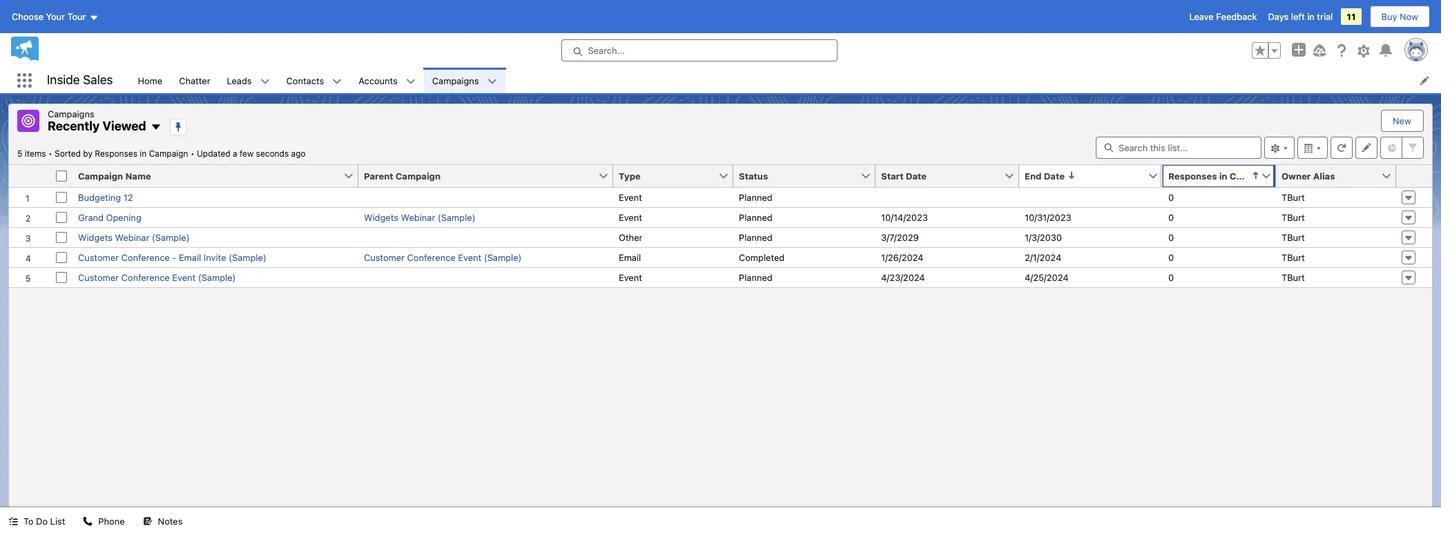 Task type: vqa. For each thing, say whether or not it's contained in the screenshot.
2nd list item from left
no



Task type: locate. For each thing, give the bounding box(es) containing it.
1 horizontal spatial •
[[191, 148, 195, 159]]

customer
[[78, 252, 119, 263], [364, 252, 405, 263], [78, 272, 119, 283]]

date inside button
[[1044, 170, 1065, 181]]

1 tburt from the top
[[1282, 192, 1305, 203]]

0 vertical spatial in
[[1308, 11, 1315, 22]]

0 vertical spatial customer conference event (sample) link
[[364, 252, 522, 263]]

campaigns right accounts list item at the top of the page
[[432, 75, 479, 86]]

to do list button
[[0, 508, 73, 535]]

invite
[[204, 252, 226, 263]]

campaign right the parent
[[396, 170, 441, 181]]

text default image inside leads list item
[[260, 77, 270, 86]]

widgets webinar (sample) down parent campaign
[[364, 212, 476, 223]]

None search field
[[1096, 136, 1262, 159]]

5 0 from the top
[[1169, 272, 1174, 283]]

1 vertical spatial widgets
[[78, 232, 113, 243]]

3 0 from the top
[[1169, 232, 1174, 243]]

type button
[[613, 165, 718, 187]]

tour
[[67, 11, 86, 22]]

webinar down parent campaign
[[401, 212, 435, 223]]

accounts list item
[[350, 68, 424, 93]]

notes
[[158, 516, 183, 527]]

text default image for notes
[[143, 517, 152, 526]]

2 0 from the top
[[1169, 212, 1174, 223]]

widgets webinar (sample) link down parent campaign
[[364, 212, 476, 223]]

customer conference event (sample) link
[[364, 252, 522, 263], [78, 272, 236, 283]]

0 vertical spatial campaigns
[[432, 75, 479, 86]]

0 horizontal spatial widgets webinar (sample)
[[78, 232, 190, 243]]

0 horizontal spatial email
[[179, 252, 201, 263]]

date inside "button"
[[906, 170, 927, 181]]

0 for 4/25/2024
[[1169, 272, 1174, 283]]

campaign up budgeting
[[78, 170, 123, 181]]

tburt for 4/25/2024
[[1282, 272, 1305, 283]]

name
[[125, 170, 151, 181]]

widgets webinar (sample)
[[364, 212, 476, 223], [78, 232, 190, 243]]

0 vertical spatial widgets webinar (sample) link
[[364, 212, 476, 223]]

0 horizontal spatial customer conference event (sample)
[[78, 272, 236, 283]]

phone button
[[75, 508, 133, 535]]

in down "search recently viewed list view." search box
[[1220, 170, 1228, 181]]

2 tburt from the top
[[1282, 212, 1305, 223]]

1 horizontal spatial webinar
[[401, 212, 435, 223]]

in right left
[[1308, 11, 1315, 22]]

1 horizontal spatial email
[[619, 252, 641, 263]]

text default image left the to
[[8, 517, 18, 526]]

2 date from the left
[[1044, 170, 1065, 181]]

owner
[[1282, 170, 1311, 181]]

to
[[23, 516, 33, 527]]

0 horizontal spatial in
[[140, 148, 147, 159]]

recently viewed status
[[17, 148, 197, 159]]

0 horizontal spatial campaigns
[[48, 108, 94, 119]]

event
[[619, 192, 642, 203], [619, 212, 642, 223], [458, 252, 482, 263], [172, 272, 196, 283], [619, 272, 642, 283]]

0 vertical spatial customer conference event (sample)
[[364, 252, 522, 263]]

3/7/2029
[[881, 232, 919, 243]]

1 vertical spatial customer conference event (sample) link
[[78, 272, 236, 283]]

1 vertical spatial in
[[140, 148, 147, 159]]

widgets down grand
[[78, 232, 113, 243]]

1 vertical spatial campaigns
[[48, 108, 94, 119]]

0 vertical spatial widgets
[[364, 212, 399, 223]]

widgets webinar (sample) link
[[364, 212, 476, 223], [78, 232, 190, 243]]

Search Recently Viewed list view. search field
[[1096, 136, 1262, 159]]

• left updated
[[191, 148, 195, 159]]

widgets webinar (sample) link down opening
[[78, 232, 190, 243]]

recently viewed grid
[[9, 165, 1432, 288]]

recently viewed
[[48, 119, 146, 133]]

alias
[[1313, 170, 1335, 181]]

1 date from the left
[[906, 170, 927, 181]]

text default image inside notes button
[[143, 517, 152, 526]]

leads list item
[[219, 68, 278, 93]]

grand
[[78, 212, 104, 223]]

webinar for widgets webinar (sample) link to the bottom
[[115, 232, 149, 243]]

1 vertical spatial responses
[[1169, 170, 1217, 181]]

0 horizontal spatial responses
[[95, 148, 137, 159]]

text default image
[[406, 77, 416, 86], [8, 517, 18, 526], [143, 517, 152, 526]]

search... button
[[561, 39, 837, 61]]

type
[[619, 170, 641, 181]]

text default image inside the campaigns 'list item'
[[487, 77, 497, 86]]

text default image left notes
[[143, 517, 152, 526]]

responses down "search recently viewed list view." search box
[[1169, 170, 1217, 181]]

3 planned from the top
[[739, 232, 773, 243]]

start date element
[[876, 165, 1028, 188]]

0 horizontal spatial text default image
[[8, 517, 18, 526]]

customer conference - email invite (sample) link
[[78, 252, 267, 263]]

new
[[1393, 115, 1412, 126]]

0 horizontal spatial widgets webinar (sample) link
[[78, 232, 190, 243]]

widgets webinar (sample) for widgets webinar (sample) link to the bottom
[[78, 232, 190, 243]]

leave
[[1190, 11, 1214, 22]]

date
[[906, 170, 927, 181], [1044, 170, 1065, 181]]

chatter link
[[171, 68, 219, 93]]

1 horizontal spatial in
[[1220, 170, 1228, 181]]

campaign left 'owner'
[[1230, 170, 1275, 181]]

responses in campaign button
[[1163, 165, 1275, 187]]

campaign inside parent campaign button
[[396, 170, 441, 181]]

text default image inside contacts list item
[[332, 77, 342, 86]]

2 vertical spatial in
[[1220, 170, 1228, 181]]

group
[[1252, 42, 1281, 59]]

text default image inside accounts list item
[[406, 77, 416, 86]]

1 horizontal spatial customer conference event (sample) link
[[364, 252, 522, 263]]

4 planned from the top
[[739, 272, 773, 283]]

4/23/2024
[[881, 272, 925, 283]]

widgets webinar (sample) down opening
[[78, 232, 190, 243]]

responses in campaign element
[[1163, 165, 1285, 188]]

1 vertical spatial widgets webinar (sample) link
[[78, 232, 190, 243]]

0 horizontal spatial widgets
[[78, 232, 113, 243]]

date right end
[[1044, 170, 1065, 181]]

tburt
[[1282, 192, 1305, 203], [1282, 212, 1305, 223], [1282, 232, 1305, 243], [1282, 252, 1305, 263], [1282, 272, 1305, 283]]

1 horizontal spatial text default image
[[143, 517, 152, 526]]

10/31/2023
[[1025, 212, 1072, 223]]

text default image right accounts
[[406, 77, 416, 86]]

1 horizontal spatial widgets webinar (sample)
[[364, 212, 476, 223]]

2 horizontal spatial text default image
[[406, 77, 416, 86]]

1 horizontal spatial responses
[[1169, 170, 1217, 181]]

search...
[[588, 45, 625, 56]]

customer conference event (sample) for the left customer conference event (sample) link
[[78, 272, 236, 283]]

text default image for contacts
[[332, 77, 342, 86]]

conference
[[121, 252, 170, 263], [407, 252, 456, 263], [121, 272, 170, 283]]

other
[[619, 232, 643, 243]]

1 horizontal spatial campaigns
[[432, 75, 479, 86]]

4 tburt from the top
[[1282, 252, 1305, 263]]

text default image
[[260, 77, 270, 86], [332, 77, 342, 86], [487, 77, 497, 86], [150, 122, 161, 133], [83, 517, 93, 526]]

10/14/2023
[[881, 212, 928, 223]]

0 horizontal spatial •
[[48, 148, 52, 159]]

grand opening link
[[78, 212, 141, 223]]

planned
[[739, 192, 773, 203], [739, 212, 773, 223], [739, 232, 773, 243], [739, 272, 773, 283]]

end
[[1025, 170, 1042, 181]]

planned for 4/23/2024
[[739, 272, 773, 283]]

recently
[[48, 119, 100, 133]]

2/1/2024
[[1025, 252, 1062, 263]]

contacts link
[[278, 68, 332, 93]]

-
[[172, 252, 176, 263]]

list
[[129, 68, 1441, 93]]

1 vertical spatial webinar
[[115, 232, 149, 243]]

1 email from the left
[[179, 252, 201, 263]]

accounts link
[[350, 68, 406, 93]]

1 horizontal spatial widgets
[[364, 212, 399, 223]]

0 horizontal spatial date
[[906, 170, 927, 181]]

0 vertical spatial widgets webinar (sample)
[[364, 212, 476, 223]]

1 horizontal spatial date
[[1044, 170, 1065, 181]]

choose your tour button
[[11, 6, 99, 28]]

webinar down opening
[[115, 232, 149, 243]]

4 0 from the top
[[1169, 252, 1174, 263]]

days
[[1268, 11, 1289, 22]]

0 vertical spatial webinar
[[401, 212, 435, 223]]

customer conference event (sample)
[[364, 252, 522, 263], [78, 272, 236, 283]]

5 tburt from the top
[[1282, 272, 1305, 283]]

planned for 10/14/2023
[[739, 212, 773, 223]]

in inside responses in campaign button
[[1220, 170, 1228, 181]]

1 0 from the top
[[1169, 192, 1174, 203]]

1 horizontal spatial customer conference event (sample)
[[364, 252, 522, 263]]

campaigns down inside on the top left of the page
[[48, 108, 94, 119]]

contacts list item
[[278, 68, 350, 93]]

widgets
[[364, 212, 399, 223], [78, 232, 113, 243]]

list
[[50, 516, 65, 527]]

in up name
[[140, 148, 147, 159]]

in
[[1308, 11, 1315, 22], [140, 148, 147, 159], [1220, 170, 1228, 181]]

viewed
[[103, 119, 146, 133]]

responses up campaign name
[[95, 148, 137, 159]]

• right items
[[48, 148, 52, 159]]

2 planned from the top
[[739, 212, 773, 223]]

campaigns inside 'list item'
[[432, 75, 479, 86]]

campaigns link
[[424, 68, 487, 93]]

email down the other at the left of the page
[[619, 252, 641, 263]]

responses
[[95, 148, 137, 159], [1169, 170, 1217, 181]]

responses inside responses in campaign button
[[1169, 170, 1217, 181]]

action image
[[1397, 165, 1432, 187]]

text default image inside to do list button
[[8, 517, 18, 526]]

date right the start
[[906, 170, 927, 181]]

to do list
[[23, 516, 65, 527]]

tburt for 10/31/2023
[[1282, 212, 1305, 223]]

inside sales
[[47, 73, 113, 87]]

1 • from the left
[[48, 148, 52, 159]]

start date
[[881, 170, 927, 181]]

1 vertical spatial widgets webinar (sample)
[[78, 232, 190, 243]]

item number element
[[9, 165, 50, 188]]

1 vertical spatial customer conference event (sample)
[[78, 272, 236, 283]]

0
[[1169, 192, 1174, 203], [1169, 212, 1174, 223], [1169, 232, 1174, 243], [1169, 252, 1174, 263], [1169, 272, 1174, 283]]

buy
[[1382, 11, 1398, 22]]

email right -
[[179, 252, 201, 263]]

parent campaign element
[[358, 165, 622, 188]]

planned for 3/7/2029
[[739, 232, 773, 243]]

1/3/2030
[[1025, 232, 1062, 243]]

1 planned from the top
[[739, 192, 773, 203]]

grand opening
[[78, 212, 141, 223]]

campaign
[[149, 148, 188, 159], [78, 170, 123, 181], [396, 170, 441, 181], [1230, 170, 1275, 181]]

cell
[[50, 165, 73, 188], [1019, 188, 1163, 207], [358, 227, 613, 247], [358, 267, 613, 287]]

1 horizontal spatial widgets webinar (sample) link
[[364, 212, 476, 223]]

0 horizontal spatial webinar
[[115, 232, 149, 243]]

3 tburt from the top
[[1282, 232, 1305, 243]]

campaign name element
[[73, 165, 367, 188]]

now
[[1400, 11, 1419, 22]]

sales
[[83, 73, 113, 87]]

widgets down the parent
[[364, 212, 399, 223]]

choose
[[12, 11, 44, 22]]



Task type: describe. For each thing, give the bounding box(es) containing it.
your
[[46, 11, 65, 22]]

5 items • sorted by responses in campaign • updated a few seconds ago
[[17, 148, 306, 159]]

opening
[[106, 212, 141, 223]]

leads
[[227, 75, 252, 86]]

action element
[[1397, 165, 1432, 188]]

item number image
[[9, 165, 50, 187]]

campaign inside "campaign name" button
[[78, 170, 123, 181]]

few
[[240, 148, 254, 159]]

notes button
[[134, 508, 191, 535]]

0 for 2/1/2024
[[1169, 252, 1174, 263]]

customer conference - email invite (sample)
[[78, 252, 267, 263]]

customer for event
[[78, 272, 119, 283]]

tburt for 1/3/2030
[[1282, 232, 1305, 243]]

0 for 10/31/2023
[[1169, 212, 1174, 223]]

campaign up name
[[149, 148, 188, 159]]

buy now
[[1382, 11, 1419, 22]]

a
[[233, 148, 237, 159]]

parent campaign
[[364, 170, 441, 181]]

owner alias element
[[1276, 165, 1405, 188]]

date for end date
[[1044, 170, 1065, 181]]

2 • from the left
[[191, 148, 195, 159]]

updated
[[197, 148, 230, 159]]

campaign name
[[78, 170, 151, 181]]

feedback
[[1216, 11, 1257, 22]]

end date element
[[1019, 165, 1171, 188]]

contacts
[[286, 75, 324, 86]]

status button
[[733, 165, 861, 187]]

tburt for 2/1/2024
[[1282, 252, 1305, 263]]

text default image inside phone button
[[83, 517, 93, 526]]

campaign name button
[[73, 165, 343, 187]]

11
[[1347, 11, 1356, 22]]

text default image for to do list
[[8, 517, 18, 526]]

sorted
[[55, 148, 81, 159]]

campaign inside responses in campaign button
[[1230, 170, 1275, 181]]

2 horizontal spatial in
[[1308, 11, 1315, 22]]

completed
[[739, 252, 785, 263]]

items
[[25, 148, 46, 159]]

text default image for campaigns
[[487, 77, 497, 86]]

buy now button
[[1370, 6, 1430, 28]]

home link
[[129, 68, 171, 93]]

responses in campaign
[[1169, 170, 1275, 181]]

leave feedback
[[1190, 11, 1257, 22]]

customer for email
[[78, 252, 119, 263]]

leave feedback link
[[1190, 11, 1257, 22]]

budgeting 12 link
[[78, 192, 133, 203]]

widgets for widgets webinar (sample) link to the right
[[364, 212, 399, 223]]

owner alias button
[[1276, 165, 1381, 187]]

trial
[[1317, 11, 1333, 22]]

do
[[36, 516, 48, 527]]

start
[[881, 170, 904, 181]]

recently viewed|campaigns|list view element
[[8, 104, 1433, 508]]

conference for email
[[121, 252, 170, 263]]

budgeting 12
[[78, 192, 133, 203]]

0 horizontal spatial customer conference event (sample) link
[[78, 272, 236, 283]]

webinar for widgets webinar (sample) link to the right
[[401, 212, 435, 223]]

new button
[[1382, 111, 1423, 131]]

date for start date
[[906, 170, 927, 181]]

ago
[[291, 148, 306, 159]]

accounts
[[359, 75, 398, 86]]

inside
[[47, 73, 80, 87]]

owner alias
[[1282, 170, 1335, 181]]

phone
[[98, 516, 125, 527]]

customer conference event (sample) for topmost customer conference event (sample) link
[[364, 252, 522, 263]]

start date button
[[876, 165, 1004, 187]]

text default image inside recently viewed|campaigns|list view element
[[150, 122, 161, 133]]

none search field inside recently viewed|campaigns|list view element
[[1096, 136, 1262, 159]]

budgeting
[[78, 192, 121, 203]]

12
[[123, 192, 133, 203]]

1/26/2024
[[881, 252, 924, 263]]

days left in trial
[[1268, 11, 1333, 22]]

campaigns list item
[[424, 68, 505, 93]]

list containing home
[[129, 68, 1441, 93]]

leads link
[[219, 68, 260, 93]]

by
[[83, 148, 93, 159]]

widgets webinar (sample) for widgets webinar (sample) link to the right
[[364, 212, 476, 223]]

status
[[739, 170, 768, 181]]

5
[[17, 148, 22, 159]]

end date
[[1025, 170, 1065, 181]]

type element
[[613, 165, 742, 188]]

chatter
[[179, 75, 210, 86]]

widgets for widgets webinar (sample) link to the bottom
[[78, 232, 113, 243]]

4/25/2024
[[1025, 272, 1069, 283]]

status element
[[733, 165, 884, 188]]

2 email from the left
[[619, 252, 641, 263]]

0 for 1/3/2030
[[1169, 232, 1174, 243]]

choose your tour
[[12, 11, 86, 22]]

seconds
[[256, 148, 289, 159]]

text default image for leads
[[260, 77, 270, 86]]

parent
[[364, 170, 393, 181]]

end date button
[[1019, 165, 1148, 187]]

home
[[138, 75, 162, 86]]

parent campaign button
[[358, 165, 598, 187]]

conference for event
[[121, 272, 170, 283]]

left
[[1291, 11, 1305, 22]]

0 vertical spatial responses
[[95, 148, 137, 159]]



